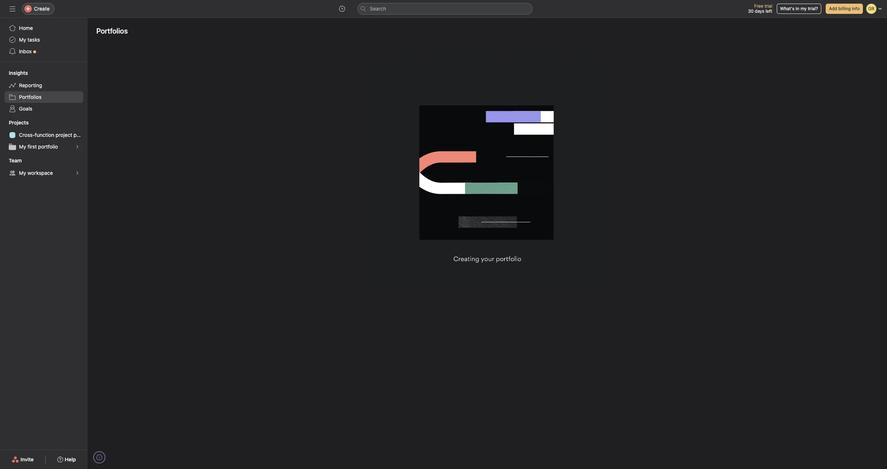 Task type: locate. For each thing, give the bounding box(es) containing it.
my inside projects element
[[19, 144, 26, 150]]

global element
[[0, 18, 88, 62]]

1 horizontal spatial portfolios
[[96, 27, 128, 35]]

my first portfolio link
[[4, 141, 83, 153]]

my
[[19, 37, 26, 43], [19, 144, 26, 150], [19, 170, 26, 176]]

my down team
[[19, 170, 26, 176]]

add
[[830, 6, 838, 11]]

home link
[[4, 22, 83, 34]]

cross-function project plan
[[19, 132, 84, 138]]

1 my from the top
[[19, 37, 26, 43]]

invite button
[[7, 453, 38, 467]]

my left first
[[19, 144, 26, 150]]

my inside global element
[[19, 37, 26, 43]]

trial
[[765, 3, 773, 9]]

0 vertical spatial my
[[19, 37, 26, 43]]

30
[[749, 8, 754, 14]]

1 vertical spatial portfolios
[[19, 94, 42, 100]]

insights element
[[0, 66, 88, 116]]

first
[[28, 144, 37, 150]]

create button
[[22, 3, 54, 15]]

0 horizontal spatial portfolios
[[19, 94, 42, 100]]

my left tasks in the top left of the page
[[19, 37, 26, 43]]

my inside teams element
[[19, 170, 26, 176]]

2 vertical spatial my
[[19, 170, 26, 176]]

left
[[766, 8, 773, 14]]

function
[[35, 132, 54, 138]]

plan
[[74, 132, 84, 138]]

inbox link
[[4, 46, 83, 57]]

workspace
[[28, 170, 53, 176]]

add billing info button
[[826, 4, 864, 14]]

teams element
[[0, 154, 88, 180]]

portfolios
[[96, 27, 128, 35], [19, 94, 42, 100]]

my for my workspace
[[19, 170, 26, 176]]

what's
[[781, 6, 795, 11]]

trial?
[[809, 6, 819, 11]]

portfolio
[[38, 144, 58, 150]]

insights button
[[0, 69, 28, 77]]

projects element
[[0, 116, 88, 154]]

1 vertical spatial my
[[19, 144, 26, 150]]

my workspace
[[19, 170, 53, 176]]

what's in my trial? button
[[777, 4, 822, 14]]

search button
[[358, 3, 533, 15]]

info
[[853, 6, 860, 11]]

cross-
[[19, 132, 35, 138]]

free trial 30 days left
[[749, 3, 773, 14]]

inbox
[[19, 48, 32, 54]]

tasks
[[28, 37, 40, 43]]

search list box
[[358, 3, 533, 15]]

2 my from the top
[[19, 144, 26, 150]]

3 my from the top
[[19, 170, 26, 176]]

see details, my workspace image
[[75, 171, 80, 175]]

goals link
[[4, 103, 83, 115]]

my tasks
[[19, 37, 40, 43]]

my
[[801, 6, 807, 11]]

days
[[755, 8, 765, 14]]



Task type: describe. For each thing, give the bounding box(es) containing it.
help button
[[53, 453, 81, 467]]

add billing info
[[830, 6, 860, 11]]

search
[[370, 5, 387, 12]]

billing
[[839, 6, 851, 11]]

create
[[34, 5, 50, 12]]

help
[[65, 457, 76, 463]]

invite
[[20, 457, 34, 463]]

in
[[796, 6, 800, 11]]

hide sidebar image
[[9, 6, 15, 12]]

my workspace link
[[4, 167, 83, 179]]

project
[[56, 132, 72, 138]]

0 vertical spatial portfolios
[[96, 27, 128, 35]]

my for my tasks
[[19, 37, 26, 43]]

reporting
[[19, 82, 42, 88]]

portfolios inside insights element
[[19, 94, 42, 100]]

projects button
[[0, 119, 29, 126]]

home
[[19, 25, 33, 31]]

goals
[[19, 106, 32, 112]]

cross-function project plan link
[[4, 129, 84, 141]]

team button
[[0, 157, 22, 164]]

reporting link
[[4, 80, 83, 91]]

insights
[[9, 70, 28, 76]]

free
[[755, 3, 764, 9]]

see details, my first portfolio image
[[75, 145, 80, 149]]

history image
[[339, 6, 345, 12]]

what's in my trial?
[[781, 6, 819, 11]]

my first portfolio
[[19, 144, 58, 150]]

team
[[9, 157, 22, 164]]

projects
[[9, 119, 29, 126]]

my for my first portfolio
[[19, 144, 26, 150]]

portfolios link
[[4, 91, 83, 103]]

my tasks link
[[4, 34, 83, 46]]



Task type: vqa. For each thing, say whether or not it's contained in the screenshot.
Task name text field to the bottom
no



